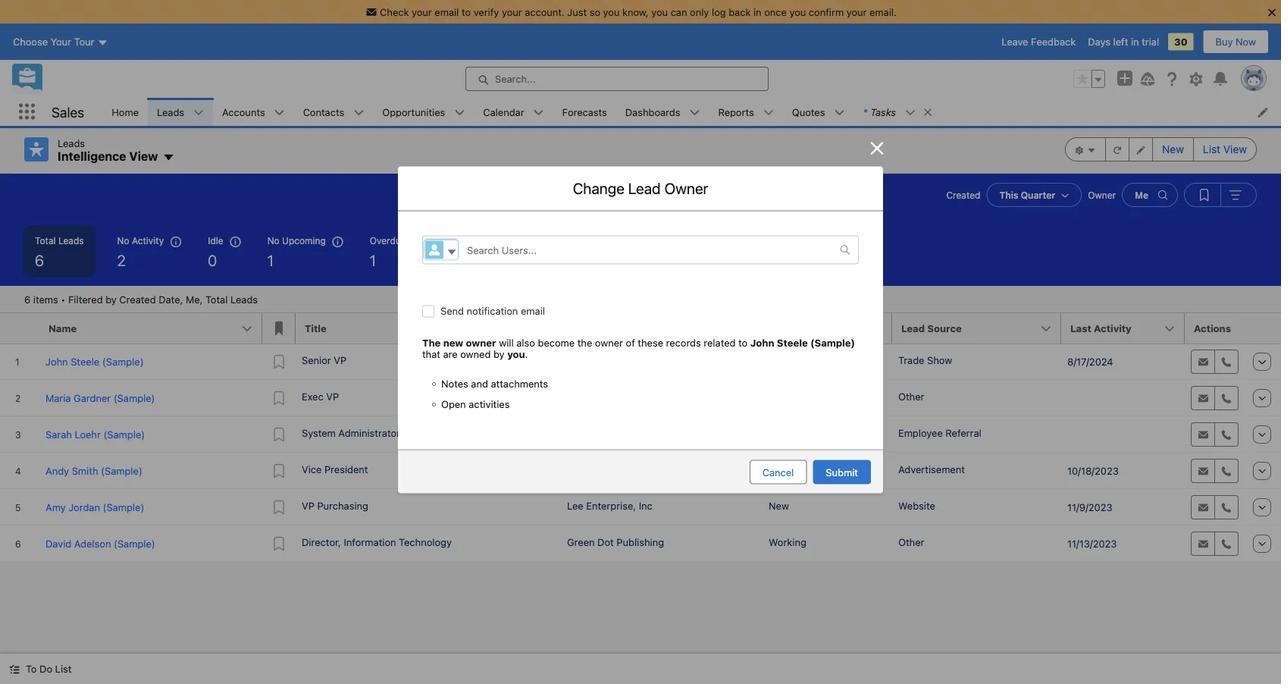 Task type: vqa. For each thing, say whether or not it's contained in the screenshot.
6
yes



Task type: locate. For each thing, give the bounding box(es) containing it.
view for list view
[[1224, 143, 1248, 155]]

total inside total leads 6
[[35, 235, 56, 246]]

list item
[[854, 98, 940, 126]]

1 vertical spatial to
[[739, 337, 748, 348]]

group
[[1074, 70, 1106, 88], [1066, 137, 1257, 162], [1185, 183, 1257, 207], [441, 378, 840, 410]]

2 horizontal spatial your
[[847, 6, 867, 17]]

1 vertical spatial created
[[119, 293, 156, 305]]

owner
[[665, 179, 709, 197], [1088, 190, 1116, 200]]

list
[[103, 98, 1282, 126]]

1 horizontal spatial upcoming
[[518, 235, 562, 246]]

inverse image
[[868, 139, 887, 157]]

0 vertical spatial lead
[[628, 179, 661, 197]]

advertisement
[[899, 463, 965, 475]]

submit button
[[813, 460, 871, 484]]

1 horizontal spatial in
[[1131, 36, 1140, 47]]

employee referral
[[899, 427, 982, 438]]

email
[[435, 6, 459, 17], [521, 305, 545, 317]]

attachments
[[491, 378, 548, 389]]

open activities
[[441, 398, 510, 410]]

leads inside list item
[[157, 106, 184, 118]]

by right 'filtered'
[[106, 293, 117, 305]]

3 1 from the left
[[440, 251, 446, 269]]

0 horizontal spatial upcoming
[[282, 235, 326, 246]]

30
[[1175, 36, 1188, 47]]

1 horizontal spatial to
[[739, 337, 748, 348]]

only
[[690, 6, 709, 17]]

no up the 6 items • filtered by created date, me, total leads status
[[117, 235, 129, 246]]

other down trade
[[899, 391, 925, 402]]

the
[[422, 337, 441, 348]]

1 vertical spatial new
[[769, 463, 789, 475]]

2 upcoming from the left
[[518, 235, 562, 246]]

leads right home
[[157, 106, 184, 118]]

owner left me
[[1088, 190, 1116, 200]]

email for notification
[[521, 305, 545, 317]]

1 vertical spatial list
[[55, 663, 72, 675]]

you up attachments
[[507, 348, 525, 360]]

no activity
[[117, 235, 164, 246]]

cell
[[561, 344, 763, 380], [561, 380, 763, 416], [1062, 380, 1185, 416], [561, 416, 763, 453], [1062, 416, 1185, 453]]

6
[[35, 251, 44, 269], [24, 293, 30, 305]]

other down "website"
[[899, 536, 925, 548]]

1 vertical spatial by
[[494, 348, 505, 360]]

you right so
[[603, 6, 620, 17]]

6 up 'items'
[[35, 251, 44, 269]]

no for 2
[[117, 235, 129, 246]]

0 horizontal spatial lead
[[628, 179, 661, 197]]

0 horizontal spatial no
[[117, 235, 129, 246]]

0 vertical spatial email
[[435, 6, 459, 17]]

exec
[[302, 391, 324, 402]]

lead view settings image
[[1066, 137, 1107, 162]]

row number image
[[0, 313, 39, 344]]

new up me 'button'
[[1163, 143, 1185, 155]]

title cell
[[296, 313, 561, 344]]

0 horizontal spatial to
[[462, 6, 471, 17]]

0 horizontal spatial 1
[[267, 251, 274, 269]]

1 down no upcoming
[[267, 251, 274, 269]]

your left email.
[[847, 6, 867, 17]]

last
[[1071, 323, 1092, 334]]

reports list item
[[709, 98, 783, 126]]

group down the new owner will also become the owner of these records related to john steele (sample) that are owned by you .
[[441, 378, 840, 410]]

view down home
[[129, 149, 158, 163]]

lead inside button
[[902, 323, 925, 334]]

list item containing *
[[854, 98, 940, 126]]

in right left
[[1131, 36, 1140, 47]]

list right do
[[55, 663, 72, 675]]

text default image
[[840, 245, 851, 255], [9, 664, 20, 675]]

list view
[[1203, 143, 1248, 155]]

feedback
[[1031, 36, 1076, 47]]

to do list button
[[0, 654, 81, 684]]

no right idle
[[267, 235, 280, 246]]

owner left "will"
[[466, 337, 496, 348]]

0 vertical spatial list
[[1203, 143, 1221, 155]]

11/13/2023
[[1068, 538, 1117, 549]]

to inside the new owner will also become the owner of these records related to john steele (sample) that are owned by you .
[[739, 337, 748, 348]]

name
[[49, 323, 77, 334]]

1 horizontal spatial lead
[[902, 323, 925, 334]]

1 down due on the left top of the page
[[440, 251, 446, 269]]

0 horizontal spatial email
[[435, 6, 459, 17]]

your right check
[[412, 6, 432, 17]]

view inside button
[[1224, 143, 1248, 155]]

last activity cell
[[1062, 313, 1185, 344]]

name cell
[[39, 313, 262, 344]]

0 horizontal spatial owner
[[665, 179, 709, 197]]

search...
[[495, 73, 536, 85]]

actions
[[1194, 323, 1232, 334]]

2 vertical spatial vp
[[302, 500, 315, 511]]

1 vertical spatial vp
[[326, 391, 339, 402]]

me,
[[186, 293, 203, 305]]

lee
[[567, 500, 584, 511]]

the
[[578, 337, 593, 348]]

created left this
[[947, 190, 981, 200]]

1 horizontal spatial text default image
[[840, 245, 851, 255]]

0 horizontal spatial 2
[[117, 251, 126, 269]]

1 horizontal spatial 6
[[35, 251, 44, 269]]

Send notification email checkbox
[[422, 305, 435, 317]]

2 down no activity
[[117, 251, 126, 269]]

2 other from the top
[[899, 536, 925, 548]]

created
[[947, 190, 981, 200], [119, 293, 156, 305]]

total right me,
[[205, 293, 228, 305]]

activity right last
[[1094, 323, 1132, 334]]

0 vertical spatial activity
[[132, 235, 164, 246]]

new down cancel
[[769, 500, 789, 511]]

to left john
[[739, 337, 748, 348]]

title
[[305, 323, 327, 334]]

send notification email
[[441, 305, 545, 317]]

1 horizontal spatial created
[[947, 190, 981, 200]]

6 left 'items'
[[24, 293, 30, 305]]

1 horizontal spatial no
[[267, 235, 280, 246]]

calendar link
[[474, 98, 534, 126]]

tasks
[[871, 106, 896, 118]]

activity up the 6 items • filtered by created date, me, total leads status
[[132, 235, 164, 246]]

created up name button
[[119, 293, 156, 305]]

0 horizontal spatial text default image
[[9, 664, 20, 675]]

activity inside 'last activity' button
[[1094, 323, 1132, 334]]

0 horizontal spatial in
[[754, 6, 762, 17]]

show
[[928, 354, 953, 366]]

your right verify
[[502, 6, 522, 17]]

vp right exec
[[326, 391, 339, 402]]

verify
[[474, 6, 499, 17]]

1 vertical spatial activity
[[1094, 323, 1132, 334]]

activity for no activity
[[132, 235, 164, 246]]

1 horizontal spatial owner
[[595, 337, 623, 348]]

email left verify
[[435, 6, 459, 17]]

1 no from the left
[[117, 235, 129, 246]]

so
[[590, 6, 601, 17]]

1 horizontal spatial total
[[205, 293, 228, 305]]

.
[[525, 348, 528, 360]]

email up the also
[[521, 305, 545, 317]]

you left "can"
[[652, 6, 668, 17]]

1 vertical spatial text default image
[[9, 664, 20, 675]]

and
[[471, 378, 488, 389]]

view right new 'button'
[[1224, 143, 1248, 155]]

trial
[[1142, 36, 1160, 47]]

new left submit button
[[769, 463, 789, 475]]

leads right me,
[[231, 293, 258, 305]]

referral
[[946, 427, 982, 438]]

dashboards list item
[[616, 98, 709, 126]]

1 horizontal spatial by
[[494, 348, 505, 360]]

activity for last activity
[[1094, 323, 1132, 334]]

1 horizontal spatial list
[[1203, 143, 1221, 155]]

2 2 from the left
[[518, 251, 527, 269]]

quotes list item
[[783, 98, 854, 126]]

activity inside key performance indicators group
[[132, 235, 164, 246]]

0 vertical spatial by
[[106, 293, 117, 305]]

grid containing name
[[0, 313, 1282, 563]]

1 vertical spatial in
[[1131, 36, 1140, 47]]

1 vertical spatial lead
[[902, 323, 925, 334]]

group down the list view button
[[1185, 183, 1257, 207]]

owner left of
[[595, 337, 623, 348]]

0 horizontal spatial created
[[119, 293, 156, 305]]

owner up search users... text box at the top of page
[[665, 179, 709, 197]]

0 horizontal spatial activity
[[132, 235, 164, 246]]

lead left source on the right top
[[902, 323, 925, 334]]

1 horizontal spatial your
[[502, 6, 522, 17]]

list right new 'button'
[[1203, 143, 1221, 155]]

6 inside total leads 6
[[35, 251, 44, 269]]

0
[[208, 251, 217, 269]]

1 horizontal spatial view
[[1224, 143, 1248, 155]]

grid
[[0, 313, 1282, 563]]

1 upcoming from the left
[[282, 235, 326, 246]]

2 1 from the left
[[370, 251, 376, 269]]

owner
[[466, 337, 496, 348], [595, 337, 623, 348]]

calendar list item
[[474, 98, 553, 126]]

0 vertical spatial new
[[1163, 143, 1185, 155]]

total up 'items'
[[35, 235, 56, 246]]

by right 'owned'
[[494, 348, 505, 360]]

employee
[[899, 427, 943, 438]]

0 vertical spatial total
[[35, 235, 56, 246]]

1 owner from the left
[[466, 337, 496, 348]]

2 no from the left
[[267, 235, 280, 246]]

1 vertical spatial 6
[[24, 293, 30, 305]]

buy
[[1216, 36, 1233, 47]]

2 vertical spatial new
[[769, 500, 789, 511]]

upcoming
[[282, 235, 326, 246], [518, 235, 562, 246]]

text default image inside to do list button
[[9, 664, 20, 675]]

lead right change
[[628, 179, 661, 197]]

1 horizontal spatial 2
[[518, 251, 527, 269]]

home
[[112, 106, 139, 118]]

0 horizontal spatial total
[[35, 235, 56, 246]]

lead source button
[[893, 313, 1062, 344]]

inc
[[639, 500, 653, 511]]

1 horizontal spatial activity
[[1094, 323, 1132, 334]]

this
[[1000, 190, 1019, 200]]

group containing new
[[1066, 137, 1257, 162]]

1 vertical spatial email
[[521, 305, 545, 317]]

users image
[[425, 241, 444, 259]]

vp right senior
[[334, 354, 347, 366]]

search... button
[[466, 67, 769, 91]]

1 down overdue
[[370, 251, 376, 269]]

1 horizontal spatial 1
[[370, 251, 376, 269]]

leads list item
[[148, 98, 213, 126]]

1 horizontal spatial email
[[521, 305, 545, 317]]

0 vertical spatial 6
[[35, 251, 44, 269]]

confirm
[[809, 6, 844, 17]]

trade
[[899, 354, 925, 366]]

opportunities link
[[373, 98, 454, 126]]

to
[[462, 6, 471, 17], [739, 337, 748, 348]]

to left verify
[[462, 6, 471, 17]]

1 vertical spatial other
[[899, 536, 925, 548]]

idle
[[208, 235, 223, 246]]

name button
[[39, 313, 262, 344]]

will
[[499, 337, 514, 348]]

0 vertical spatial other
[[899, 391, 925, 402]]

administrator
[[339, 427, 400, 438]]

source
[[928, 323, 962, 334]]

0 vertical spatial in
[[754, 6, 762, 17]]

1 other from the top
[[899, 391, 925, 402]]

accounts list item
[[213, 98, 294, 126]]

in right back
[[754, 6, 762, 17]]

leads link
[[148, 98, 193, 126]]

2 up send notification email
[[518, 251, 527, 269]]

change
[[573, 179, 625, 197]]

log
[[712, 6, 726, 17]]

no
[[117, 235, 129, 246], [267, 235, 280, 246]]

your
[[412, 6, 432, 17], [502, 6, 522, 17], [847, 6, 867, 17]]

0 horizontal spatial view
[[129, 149, 158, 163]]

activity
[[132, 235, 164, 246], [1094, 323, 1132, 334]]

0 horizontal spatial your
[[412, 6, 432, 17]]

notification
[[467, 305, 518, 317]]

1 2 from the left
[[117, 251, 126, 269]]

green
[[567, 536, 595, 548]]

11/9/2023
[[1068, 502, 1113, 513]]

no upcoming
[[267, 235, 326, 246]]

that
[[422, 348, 441, 360]]

leave
[[1002, 36, 1029, 47]]

related
[[704, 337, 736, 348]]

vp left purchasing
[[302, 500, 315, 511]]

buy now
[[1216, 36, 1257, 47]]

leads up • on the top of the page
[[58, 235, 84, 246]]

2 for upcoming
[[518, 251, 527, 269]]

0 horizontal spatial by
[[106, 293, 117, 305]]

2
[[117, 251, 126, 269], [518, 251, 527, 269]]

group up me 'button'
[[1066, 137, 1257, 162]]

0 horizontal spatial owner
[[466, 337, 496, 348]]

1 your from the left
[[412, 6, 432, 17]]

contacts list item
[[294, 98, 373, 126]]

2 horizontal spatial 1
[[440, 251, 446, 269]]

0 vertical spatial vp
[[334, 354, 347, 366]]



Task type: describe. For each thing, give the bounding box(es) containing it.
10/18/2023
[[1068, 465, 1119, 477]]

reports link
[[709, 98, 764, 126]]

quotes
[[792, 106, 825, 118]]

cancel
[[763, 466, 794, 478]]

me button
[[1123, 183, 1178, 207]]

quotes link
[[783, 98, 835, 126]]

also
[[517, 337, 535, 348]]

enterprise,
[[586, 500, 636, 511]]

date,
[[159, 293, 183, 305]]

records
[[666, 337, 701, 348]]

list view button
[[1194, 137, 1257, 162]]

6 items • filtered by created date, me, total leads status
[[24, 293, 258, 305]]

other for director, information technology
[[899, 536, 925, 548]]

leave feedback
[[1002, 36, 1076, 47]]

last activity
[[1071, 323, 1132, 334]]

* tasks
[[863, 106, 896, 118]]

senior vp
[[302, 354, 347, 366]]

system
[[302, 427, 336, 438]]

row number cell
[[0, 313, 39, 344]]

vice
[[302, 463, 322, 475]]

3 your from the left
[[847, 6, 867, 17]]

this quarter button
[[987, 183, 1082, 207]]

company cell
[[561, 313, 763, 344]]

view for intelligence view
[[129, 149, 158, 163]]

left
[[1114, 36, 1129, 47]]

other for exec vp
[[899, 391, 925, 402]]

steele
[[777, 337, 808, 348]]

you right once
[[790, 6, 806, 17]]

send
[[441, 305, 464, 317]]

1 horizontal spatial owner
[[1088, 190, 1116, 200]]

group down days
[[1074, 70, 1106, 88]]

me
[[1135, 190, 1149, 200]]

to
[[26, 663, 37, 675]]

(sample)
[[811, 337, 856, 348]]

new inside 'button'
[[1163, 143, 1185, 155]]

vp for exec vp
[[326, 391, 339, 402]]

director,
[[302, 536, 341, 548]]

0 vertical spatial text default image
[[840, 245, 851, 255]]

website
[[899, 500, 936, 511]]

1 inside overdue 1
[[370, 251, 376, 269]]

1 vertical spatial total
[[205, 293, 228, 305]]

john
[[751, 337, 775, 348]]

email for your
[[435, 6, 459, 17]]

6 items • filtered by created date, me, total leads
[[24, 293, 258, 305]]

days left in trial
[[1088, 36, 1160, 47]]

0 vertical spatial to
[[462, 6, 471, 17]]

by inside the new owner will also become the owner of these records related to john steele (sample) that are owned by you .
[[494, 348, 505, 360]]

key performance indicators group
[[0, 225, 1282, 286]]

important cell
[[262, 313, 296, 344]]

leads up intelligence
[[58, 137, 85, 149]]

last activity button
[[1062, 313, 1185, 344]]

cell for other
[[561, 380, 763, 416]]

actions cell
[[1185, 313, 1246, 344]]

accounts link
[[213, 98, 274, 126]]

leave feedback link
[[1002, 36, 1076, 47]]

0 horizontal spatial list
[[55, 663, 72, 675]]

you inside the new owner will also become the owner of these records related to john steele (sample) that are owned by you .
[[507, 348, 525, 360]]

lead source cell
[[893, 313, 1062, 344]]

Search Users... text field
[[458, 236, 840, 264]]

leads inside total leads 6
[[58, 235, 84, 246]]

owned
[[461, 348, 491, 360]]

•
[[61, 293, 66, 305]]

cell for trade show
[[561, 344, 763, 380]]

technology
[[399, 536, 452, 548]]

back
[[729, 6, 751, 17]]

working
[[769, 536, 807, 548]]

due
[[440, 235, 457, 246]]

new
[[443, 337, 464, 348]]

2 your from the left
[[502, 6, 522, 17]]

8/17/2024
[[1068, 356, 1114, 367]]

cell for employee referral
[[561, 416, 763, 453]]

purchasing
[[317, 500, 369, 511]]

sales
[[52, 104, 84, 120]]

lee enterprise, inc
[[567, 500, 653, 511]]

home link
[[103, 98, 148, 126]]

these
[[638, 337, 664, 348]]

the new owner will also become the owner of these records related to john steele (sample) that are owned by you .
[[422, 337, 856, 360]]

text default image
[[923, 107, 933, 118]]

no for 1
[[267, 235, 280, 246]]

calendar
[[483, 106, 524, 118]]

action cell
[[1246, 313, 1282, 344]]

opportunities
[[382, 106, 445, 118]]

list containing home
[[103, 98, 1282, 126]]

account.
[[525, 6, 565, 17]]

overdue 1
[[370, 235, 406, 269]]

now
[[1236, 36, 1257, 47]]

contacts
[[303, 106, 345, 118]]

just
[[568, 6, 587, 17]]

lead status cell
[[763, 313, 893, 344]]

once
[[765, 6, 787, 17]]

notes
[[441, 378, 469, 389]]

1 inside due today 1
[[440, 251, 446, 269]]

opportunities list item
[[373, 98, 474, 126]]

activities
[[469, 398, 510, 410]]

forecasts link
[[553, 98, 616, 126]]

publishing
[[617, 536, 664, 548]]

forecasts
[[562, 106, 607, 118]]

0 vertical spatial created
[[947, 190, 981, 200]]

days
[[1088, 36, 1111, 47]]

quarter
[[1021, 190, 1056, 200]]

intelligence view
[[58, 149, 158, 163]]

cancel button
[[750, 460, 807, 484]]

1 1 from the left
[[267, 251, 274, 269]]

title button
[[296, 313, 561, 344]]

2 owner from the left
[[595, 337, 623, 348]]

do
[[39, 663, 52, 675]]

0 horizontal spatial 6
[[24, 293, 30, 305]]

dashboards link
[[616, 98, 690, 126]]

2 for no activity
[[117, 251, 126, 269]]

senior
[[302, 354, 331, 366]]

information
[[344, 536, 396, 548]]

vp for senior vp
[[334, 354, 347, 366]]

total leads 6
[[35, 235, 84, 269]]

to do list
[[26, 663, 72, 675]]

items
[[33, 293, 58, 305]]

action image
[[1246, 313, 1282, 344]]

buy now button
[[1203, 30, 1270, 54]]

group containing notes and attachments
[[441, 378, 840, 410]]

of
[[626, 337, 635, 348]]

new button
[[1153, 137, 1194, 162]]

director, information technology
[[302, 536, 452, 548]]



